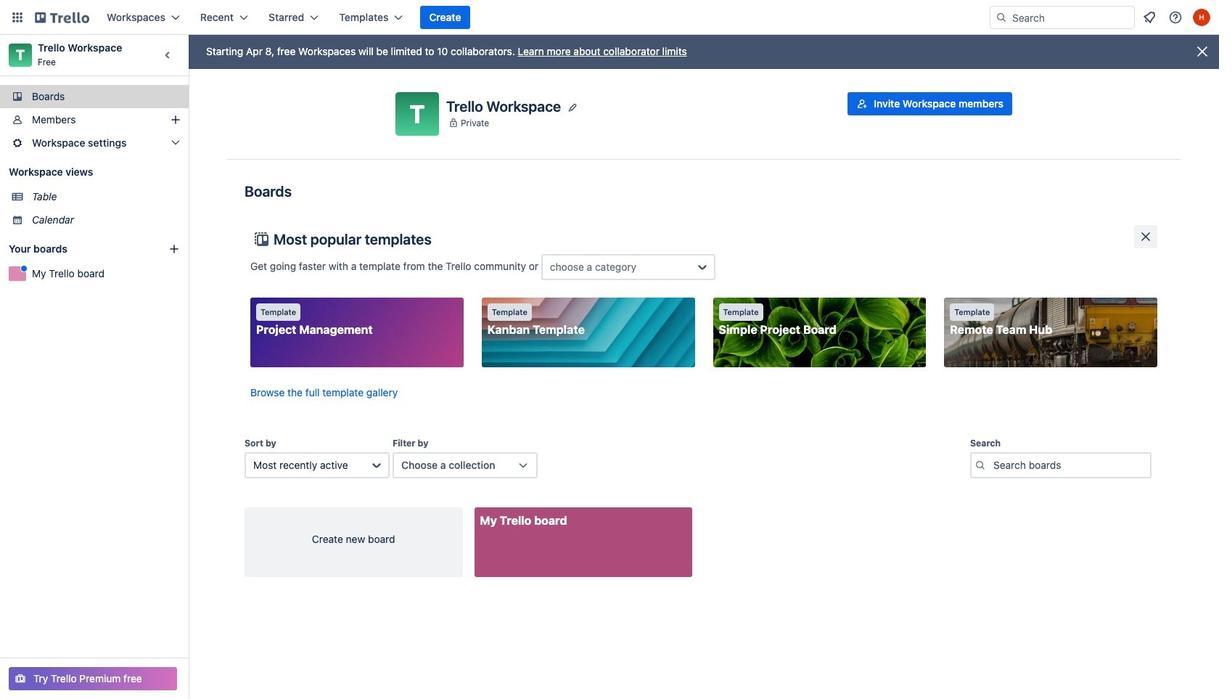 Task type: locate. For each thing, give the bounding box(es) containing it.
primary element
[[0, 0, 1220, 35]]

workspace navigation collapse icon image
[[158, 45, 179, 65]]

back to home image
[[35, 6, 89, 29]]



Task type: vqa. For each thing, say whether or not it's contained in the screenshot.
Search boards text box
yes



Task type: describe. For each thing, give the bounding box(es) containing it.
howard (howard38800628) image
[[1193, 9, 1211, 26]]

Search boards text field
[[971, 452, 1152, 478]]

0 notifications image
[[1141, 9, 1159, 26]]

open information menu image
[[1169, 10, 1183, 25]]

Search field
[[1008, 7, 1135, 28]]

your boards with 1 items element
[[9, 240, 147, 258]]

search image
[[996, 12, 1008, 23]]

add board image
[[168, 243, 180, 255]]



